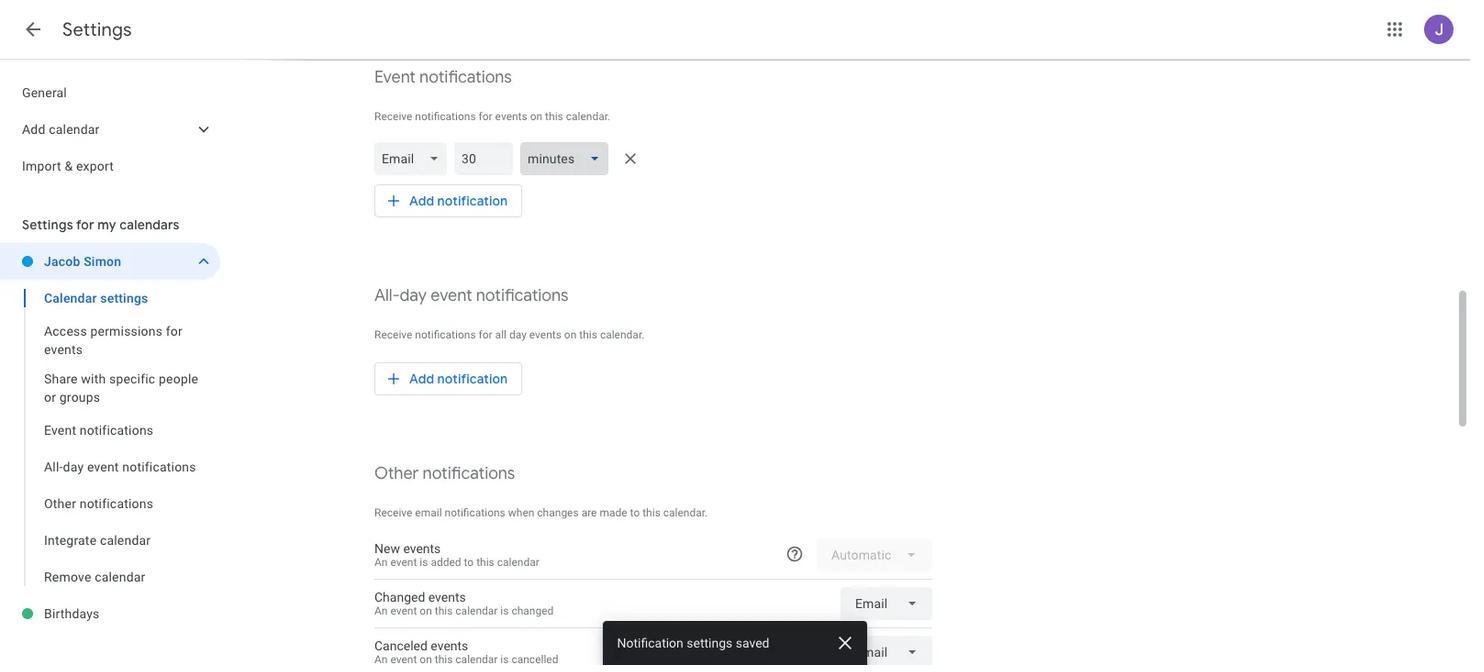 Task type: locate. For each thing, give the bounding box(es) containing it.
all-day event notifications
[[374, 285, 568, 306], [44, 460, 196, 474]]

1 horizontal spatial to
[[630, 507, 640, 519]]

1 vertical spatial all-
[[44, 460, 63, 474]]

email
[[415, 507, 442, 519]]

event
[[431, 285, 472, 306], [87, 460, 119, 474], [390, 556, 417, 569], [390, 605, 417, 618]]

0 horizontal spatial to
[[464, 556, 474, 569]]

add
[[22, 122, 45, 137], [409, 193, 434, 209], [409, 371, 434, 387]]

1 add notification from the top
[[409, 193, 508, 209]]

0 vertical spatial other
[[374, 463, 419, 485]]

add for 2nd add notification button
[[409, 371, 434, 387]]

add notification button down minutes in advance for notification number field
[[374, 179, 522, 223]]

add notification down minutes in advance for notification number field
[[409, 193, 508, 209]]

events up minutes in advance for notification number field
[[495, 110, 527, 123]]

1 vertical spatial notification
[[437, 371, 508, 387]]

1 horizontal spatial settings
[[687, 636, 733, 651]]

0 vertical spatial add notification
[[409, 193, 508, 209]]

1 horizontal spatial all-
[[374, 285, 400, 306]]

1 vertical spatial day
[[509, 329, 527, 341]]

settings inside group
[[100, 291, 148, 306]]

3 receive from the top
[[374, 507, 412, 519]]

access permissions for events
[[44, 324, 183, 357]]

1 vertical spatial all-day event notifications
[[44, 460, 196, 474]]

calendar
[[49, 122, 100, 137], [100, 533, 151, 548], [497, 556, 539, 569], [95, 570, 145, 585], [455, 605, 498, 618]]

0 vertical spatial event
[[374, 67, 416, 88]]

1 horizontal spatial event
[[374, 67, 416, 88]]

notification down minutes in advance for notification number field
[[437, 193, 508, 209]]

to right made
[[630, 507, 640, 519]]

jacob
[[44, 254, 80, 269]]

1 vertical spatial event notifications
[[44, 423, 153, 438]]

2 add notification from the top
[[409, 371, 508, 387]]

notification down all
[[437, 371, 508, 387]]

settings up jacob
[[22, 217, 73, 233]]

this
[[545, 110, 563, 123], [579, 329, 597, 341], [643, 507, 661, 519], [476, 556, 494, 569], [435, 605, 453, 618]]

to inside new events an event is added to this calendar
[[464, 556, 474, 569]]

settings for calendar
[[100, 291, 148, 306]]

when
[[508, 507, 534, 519]]

all
[[495, 329, 506, 341]]

0 horizontal spatial event
[[44, 423, 76, 438]]

event notifications down groups
[[44, 423, 153, 438]]

calendar up birthdays tree item
[[95, 570, 145, 585]]

permissions
[[90, 324, 163, 339]]

is
[[420, 556, 428, 569], [500, 605, 509, 618]]

0 horizontal spatial other
[[44, 496, 76, 511]]

1 vertical spatial add notification
[[409, 371, 508, 387]]

changes
[[537, 507, 579, 519]]

day
[[400, 285, 427, 306], [509, 329, 527, 341], [63, 460, 84, 474]]

calendar for add calendar
[[49, 122, 100, 137]]

all-
[[374, 285, 400, 306], [44, 460, 63, 474]]

0 vertical spatial settings
[[62, 18, 132, 41]]

an
[[374, 556, 388, 569], [374, 605, 388, 618]]

2 vertical spatial day
[[63, 460, 84, 474]]

other inside group
[[44, 496, 76, 511]]

1 horizontal spatial is
[[500, 605, 509, 618]]

2 notification from the top
[[437, 371, 508, 387]]

notifications
[[419, 67, 512, 88], [415, 110, 476, 123], [476, 285, 568, 306], [415, 329, 476, 341], [80, 423, 153, 438], [122, 460, 196, 474], [423, 463, 515, 485], [80, 496, 153, 511], [445, 507, 505, 519]]

event notifications
[[374, 67, 512, 88], [44, 423, 153, 438]]

event
[[374, 67, 416, 88], [44, 423, 76, 438]]

other up integrate at the bottom
[[44, 496, 76, 511]]

notification
[[618, 636, 684, 651]]

0 horizontal spatial on
[[420, 605, 432, 618]]

events down added
[[428, 590, 466, 605]]

1 vertical spatial calendar.
[[600, 329, 645, 341]]

to
[[630, 507, 640, 519], [464, 556, 474, 569]]

events inside the changed events an event on this calendar is changed
[[428, 590, 466, 605]]

1 vertical spatial other notifications
[[44, 496, 153, 511]]

export
[[76, 159, 114, 173]]

0 vertical spatial receive
[[374, 110, 412, 123]]

1 vertical spatial other
[[44, 496, 76, 511]]

receive
[[374, 110, 412, 123], [374, 329, 412, 341], [374, 507, 412, 519]]

1 vertical spatial settings
[[687, 636, 733, 651]]

new
[[374, 541, 400, 556]]

an up changed
[[374, 556, 388, 569]]

1 vertical spatial is
[[500, 605, 509, 618]]

event inside settings for my calendars tree
[[87, 460, 119, 474]]

for left all
[[479, 329, 492, 341]]

calendar for integrate calendar
[[100, 533, 151, 548]]

settings
[[100, 291, 148, 306], [687, 636, 733, 651]]

all-day event notifications up integrate calendar
[[44, 460, 196, 474]]

with
[[81, 372, 106, 386]]

2 receive from the top
[[374, 329, 412, 341]]

notification for 1st add notification button
[[437, 193, 508, 209]]

calendar up &
[[49, 122, 100, 137]]

settings up "permissions" on the left of the page
[[100, 291, 148, 306]]

event up receive notifications for all day events on this calendar.
[[431, 285, 472, 306]]

settings left the 'saved'
[[687, 636, 733, 651]]

an up the canceled
[[374, 605, 388, 618]]

other
[[374, 463, 419, 485], [44, 496, 76, 511]]

0 vertical spatial add notification button
[[374, 179, 522, 223]]

0 vertical spatial on
[[530, 110, 542, 123]]

calendar down when
[[497, 556, 539, 569]]

all-day event notifications inside group
[[44, 460, 196, 474]]

tree
[[0, 74, 220, 184]]

event up the canceled
[[390, 605, 417, 618]]

1 horizontal spatial day
[[400, 285, 427, 306]]

calendar up remove calendar
[[100, 533, 151, 548]]

settings
[[62, 18, 132, 41], [22, 217, 73, 233]]

add notification button down all
[[374, 357, 522, 401]]

0 horizontal spatial event notifications
[[44, 423, 153, 438]]

settings right go back icon
[[62, 18, 132, 41]]

0 horizontal spatial other notifications
[[44, 496, 153, 511]]

for
[[479, 110, 492, 123], [76, 217, 94, 233], [166, 324, 183, 339], [479, 329, 492, 341]]

calendar inside the changed events an event on this calendar is changed
[[455, 605, 498, 618]]

settings for settings
[[62, 18, 132, 41]]

0 vertical spatial an
[[374, 556, 388, 569]]

for right "permissions" on the left of the page
[[166, 324, 183, 339]]

0 vertical spatial all-
[[374, 285, 400, 306]]

2 vertical spatial on
[[420, 605, 432, 618]]

jacob simon tree item
[[0, 243, 220, 280]]

on inside the changed events an event on this calendar is changed
[[420, 605, 432, 618]]

1 vertical spatial to
[[464, 556, 474, 569]]

people
[[159, 372, 198, 386]]

day inside group
[[63, 460, 84, 474]]

add notification down all
[[409, 371, 508, 387]]

for up minutes in advance for notification number field
[[479, 110, 492, 123]]

calendar left changed
[[455, 605, 498, 618]]

1 receive from the top
[[374, 110, 412, 123]]

1 vertical spatial on
[[564, 329, 577, 341]]

0 vertical spatial all-day event notifications
[[374, 285, 568, 306]]

for inside access permissions for events
[[166, 324, 183, 339]]

0 horizontal spatial day
[[63, 460, 84, 474]]

calendar.
[[566, 110, 610, 123], [600, 329, 645, 341], [663, 507, 708, 519]]

events inside new events an event is added to this calendar
[[403, 541, 441, 556]]

0 vertical spatial to
[[630, 507, 640, 519]]

1 an from the top
[[374, 556, 388, 569]]

made
[[600, 507, 627, 519]]

other up email
[[374, 463, 419, 485]]

event up changed
[[390, 556, 417, 569]]

on
[[530, 110, 542, 123], [564, 329, 577, 341], [420, 605, 432, 618]]

notification
[[437, 193, 508, 209], [437, 371, 508, 387]]

0 vertical spatial settings
[[100, 291, 148, 306]]

1 notification from the top
[[437, 193, 508, 209]]

events
[[495, 110, 527, 123], [529, 329, 561, 341], [44, 342, 83, 357], [403, 541, 441, 556], [428, 590, 466, 605], [431, 639, 468, 653]]

0 horizontal spatial is
[[420, 556, 428, 569]]

2 an from the top
[[374, 605, 388, 618]]

add notification for 2nd add notification button
[[409, 371, 508, 387]]

this inside new events an event is added to this calendar
[[476, 556, 494, 569]]

1 horizontal spatial on
[[530, 110, 542, 123]]

for for calendar settings
[[166, 324, 183, 339]]

0 vertical spatial notification
[[437, 193, 508, 209]]

1 horizontal spatial other notifications
[[374, 463, 515, 485]]

other notifications
[[374, 463, 515, 485], [44, 496, 153, 511]]

1 vertical spatial receive
[[374, 329, 412, 341]]

event inside new events an event is added to this calendar
[[390, 556, 417, 569]]

1 vertical spatial settings
[[22, 217, 73, 233]]

1 vertical spatial add notification button
[[374, 357, 522, 401]]

an inside the changed events an event on this calendar is changed
[[374, 605, 388, 618]]

event notifications inside group
[[44, 423, 153, 438]]

event notifications up receive notifications for events on this calendar.
[[374, 67, 512, 88]]

calendar for remove calendar
[[95, 570, 145, 585]]

an inside new events an event is added to this calendar
[[374, 556, 388, 569]]

0 vertical spatial add
[[22, 122, 45, 137]]

2 vertical spatial add
[[409, 371, 434, 387]]

group
[[0, 280, 220, 596]]

event down groups
[[87, 460, 119, 474]]

events right new
[[403, 541, 441, 556]]

to right added
[[464, 556, 474, 569]]

other notifications up integrate calendar
[[44, 496, 153, 511]]

0 vertical spatial is
[[420, 556, 428, 569]]

all-day event notifications up all
[[374, 285, 568, 306]]

1 vertical spatial add
[[409, 193, 434, 209]]

other notifications up email
[[374, 463, 515, 485]]

calendar settings
[[44, 291, 148, 306]]

is left added
[[420, 556, 428, 569]]

share
[[44, 372, 78, 386]]

integrate calendar
[[44, 533, 151, 548]]

1 horizontal spatial all-day event notifications
[[374, 285, 568, 306]]

add notification
[[409, 193, 508, 209], [409, 371, 508, 387]]

2 add notification button from the top
[[374, 357, 522, 401]]

&
[[65, 159, 73, 173]]

remove calendar
[[44, 570, 145, 585]]

None field
[[374, 142, 454, 175], [521, 142, 615, 175], [841, 587, 932, 620], [841, 636, 932, 665], [374, 142, 454, 175], [521, 142, 615, 175], [841, 587, 932, 620], [841, 636, 932, 665]]

1 vertical spatial an
[[374, 605, 388, 618]]

0 horizontal spatial all-day event notifications
[[44, 460, 196, 474]]

2 vertical spatial receive
[[374, 507, 412, 519]]

receive email notifications when changes are made to this calendar.
[[374, 507, 708, 519]]

0 vertical spatial day
[[400, 285, 427, 306]]

1 vertical spatial event
[[44, 423, 76, 438]]

Minutes in advance for notification number field
[[462, 142, 506, 175]]

0 horizontal spatial settings
[[100, 291, 148, 306]]

add notification button
[[374, 179, 522, 223], [374, 357, 522, 401]]

0 vertical spatial event notifications
[[374, 67, 512, 88]]

is left changed
[[500, 605, 509, 618]]

events down access
[[44, 342, 83, 357]]

0 horizontal spatial all-
[[44, 460, 63, 474]]

receive for other
[[374, 507, 412, 519]]



Task type: describe. For each thing, give the bounding box(es) containing it.
calendar
[[44, 291, 97, 306]]

notification settings saved
[[618, 636, 770, 651]]

this inside the changed events an event on this calendar is changed
[[435, 605, 453, 618]]

receive for event
[[374, 110, 412, 123]]

add calendar
[[22, 122, 100, 137]]

go back image
[[22, 18, 44, 40]]

integrate
[[44, 533, 97, 548]]

my
[[98, 217, 116, 233]]

30 minutes before, as email element
[[374, 139, 932, 179]]

receive for all-
[[374, 329, 412, 341]]

for left my
[[76, 217, 94, 233]]

calendar inside new events an event is added to this calendar
[[497, 556, 539, 569]]

settings for my calendars tree
[[0, 243, 220, 632]]

settings for notification
[[687, 636, 733, 651]]

1 add notification button from the top
[[374, 179, 522, 223]]

saved
[[736, 636, 770, 651]]

event inside group
[[44, 423, 76, 438]]

general
[[22, 85, 67, 100]]

changed events an event on this calendar is changed
[[374, 590, 554, 618]]

receive notifications for all day events on this calendar.
[[374, 329, 645, 341]]

canceled events
[[374, 639, 468, 653]]

2 horizontal spatial on
[[564, 329, 577, 341]]

add for 1st add notification button
[[409, 193, 434, 209]]

on for notifications
[[530, 110, 542, 123]]

changed
[[512, 605, 554, 618]]

simon
[[84, 254, 121, 269]]

on for events
[[420, 605, 432, 618]]

0 vertical spatial other notifications
[[374, 463, 515, 485]]

2 vertical spatial calendar.
[[663, 507, 708, 519]]

an for changed events
[[374, 605, 388, 618]]

events inside access permissions for events
[[44, 342, 83, 357]]

access
[[44, 324, 87, 339]]

settings heading
[[62, 18, 132, 41]]

specific
[[109, 372, 155, 386]]

for for all-day event notifications
[[479, 329, 492, 341]]

import
[[22, 159, 61, 173]]

1 horizontal spatial event notifications
[[374, 67, 512, 88]]

settings for settings for my calendars
[[22, 217, 73, 233]]

events right all
[[529, 329, 561, 341]]

add notification for 1st add notification button
[[409, 193, 508, 209]]

jacob simon
[[44, 254, 121, 269]]

events down the changed events an event on this calendar is changed
[[431, 639, 468, 653]]

canceled
[[374, 639, 428, 653]]

birthdays link
[[44, 596, 220, 632]]

groups
[[59, 390, 100, 405]]

or
[[44, 390, 56, 405]]

remove
[[44, 570, 91, 585]]

an for new events
[[374, 556, 388, 569]]

2 horizontal spatial day
[[509, 329, 527, 341]]

event inside the changed events an event on this calendar is changed
[[390, 605, 417, 618]]

all- inside group
[[44, 460, 63, 474]]

changed
[[374, 590, 425, 605]]

receive notifications for events on this calendar.
[[374, 110, 610, 123]]

settings for my calendars
[[22, 217, 180, 233]]

new events an event is added to this calendar
[[374, 541, 539, 569]]

share with specific people or groups
[[44, 372, 198, 405]]

are
[[581, 507, 597, 519]]

added
[[431, 556, 461, 569]]

calendars
[[120, 217, 180, 233]]

is inside the changed events an event on this calendar is changed
[[500, 605, 509, 618]]

birthdays
[[44, 607, 100, 621]]

other notifications inside group
[[44, 496, 153, 511]]

for for event notifications
[[479, 110, 492, 123]]

0 vertical spatial calendar.
[[566, 110, 610, 123]]

import & export
[[22, 159, 114, 173]]

notification for 2nd add notification button
[[437, 371, 508, 387]]

is inside new events an event is added to this calendar
[[420, 556, 428, 569]]

birthdays tree item
[[0, 596, 220, 632]]

1 horizontal spatial other
[[374, 463, 419, 485]]

tree containing general
[[0, 74, 220, 184]]

group containing calendar settings
[[0, 280, 220, 596]]



Task type: vqa. For each thing, say whether or not it's contained in the screenshot.
the leftmost All-
yes



